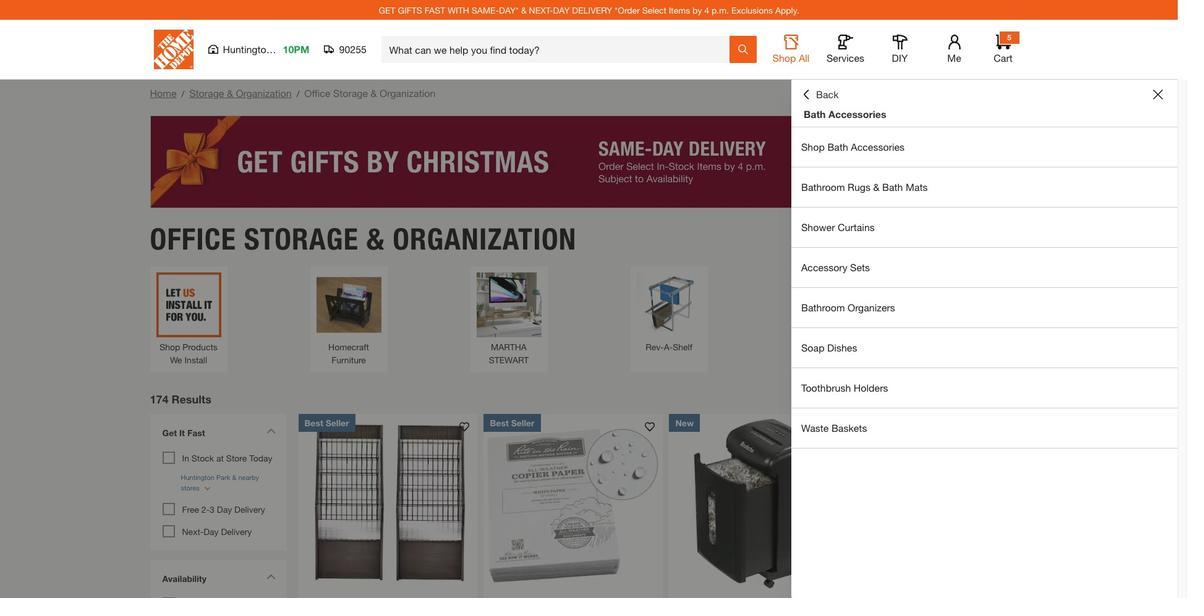 Task type: vqa. For each thing, say whether or not it's contained in the screenshot.
$ 54 99
no



Task type: describe. For each thing, give the bounding box(es) containing it.
soap dishes
[[802, 342, 858, 354]]

shop products we install link
[[156, 273, 221, 367]]

free 2-3 day delivery link
[[182, 504, 265, 515]]

0 horizontal spatial office
[[150, 221, 236, 257]]

homecraft furniture image
[[316, 273, 381, 337]]

get it fast link
[[156, 420, 280, 449]]

10pm
[[283, 43, 310, 55]]

day
[[553, 5, 570, 15]]

*order
[[615, 5, 640, 15]]

get it fast
[[162, 428, 205, 438]]

waste
[[802, 423, 829, 434]]

next-day delivery link
[[182, 527, 252, 537]]

rugs
[[848, 181, 871, 193]]

soap
[[802, 342, 825, 354]]

by
[[693, 5, 702, 15]]

mats
[[906, 181, 928, 193]]

get
[[379, 5, 396, 15]]

availability link
[[156, 566, 280, 595]]

gifts
[[398, 5, 422, 15]]

bathroom organizers
[[802, 302, 896, 314]]

office storage & organization
[[150, 221, 577, 257]]

office supplies image
[[957, 273, 1022, 337]]

toothbrush holders
[[802, 382, 889, 394]]

90255 button
[[324, 43, 367, 56]]

menu containing shop bath accessories
[[792, 127, 1178, 449]]

wooden free standing 6-tier display literature brochure magazine rack in black (2-pack) image
[[298, 414, 478, 594]]

free 2-3 day delivery
[[182, 504, 265, 515]]

0 vertical spatial day
[[217, 504, 232, 515]]

4
[[705, 5, 710, 15]]

shop all button
[[772, 35, 811, 64]]

furniture
[[332, 355, 366, 365]]

wall mounted image
[[797, 273, 862, 337]]

cart 5
[[994, 33, 1013, 64]]

new
[[676, 418, 694, 428]]

seller for all-weather 8-1/2 in. x 11 in. 20 lbs. bulk copier paper, white (500-sheet pack) image
[[511, 418, 535, 428]]

2-
[[202, 504, 210, 515]]

exclusions
[[732, 5, 773, 15]]

toothbrush holders link
[[792, 369, 1178, 408]]

services button
[[826, 35, 866, 64]]

availability
[[162, 574, 207, 584]]

seller for the wooden free standing 6-tier display literature brochure magazine rack in black (2-pack) image
[[326, 418, 349, 428]]

shop bath accessories link
[[792, 127, 1178, 167]]

homecraft furniture link
[[316, 273, 381, 367]]

install
[[185, 355, 207, 365]]

sets
[[851, 262, 870, 273]]

1 vertical spatial accessories
[[851, 141, 905, 153]]

5
[[1008, 33, 1012, 42]]

What can we help you find today? search field
[[389, 36, 729, 62]]

next-
[[529, 5, 553, 15]]

apply.
[[776, 5, 800, 15]]

next-day delivery
[[182, 527, 252, 537]]

bath accessories
[[804, 108, 887, 120]]

3
[[210, 504, 215, 515]]

martha stewart
[[489, 342, 529, 365]]

it
[[179, 428, 185, 438]]

shelf
[[673, 342, 693, 352]]

organizers
[[848, 302, 896, 314]]

wall mounted
[[803, 342, 856, 352]]

stewart
[[489, 355, 529, 365]]

1 vertical spatial day
[[204, 527, 219, 537]]

home
[[150, 87, 177, 99]]

stock
[[192, 453, 214, 464]]

90255
[[339, 43, 367, 55]]

baskets
[[832, 423, 868, 434]]

drawer close image
[[1154, 90, 1164, 100]]

shop products we install image
[[156, 273, 221, 337]]

best seller for the wooden free standing 6-tier display literature brochure magazine rack in black (2-pack) image
[[305, 418, 349, 428]]

next-
[[182, 527, 204, 537]]

home link
[[150, 87, 177, 99]]

curtains
[[838, 221, 875, 233]]

huntington
[[223, 43, 272, 55]]

30 l/7.9 gal. paper shredder cross cut document shredder for credit card/cd/junk mail shredder for office home image
[[670, 414, 849, 594]]

shower curtains link
[[792, 208, 1178, 247]]

bathroom for bathroom rugs & bath mats
[[802, 181, 845, 193]]

dishes
[[828, 342, 858, 354]]

today
[[249, 453, 272, 464]]

services
[[827, 52, 865, 64]]

feedback link image
[[1171, 209, 1188, 276]]

homecraft
[[329, 342, 369, 352]]

homecraft furniture
[[329, 342, 369, 365]]

storage & organization link
[[189, 87, 292, 99]]

bathroom organizers link
[[792, 288, 1178, 328]]

fast
[[425, 5, 446, 15]]

free
[[182, 504, 199, 515]]

rev a shelf image
[[637, 273, 702, 337]]

we
[[170, 355, 182, 365]]

day*
[[499, 5, 519, 15]]

accessory sets
[[802, 262, 870, 273]]

rev-a-shelf
[[646, 342, 693, 352]]



Task type: locate. For each thing, give the bounding box(es) containing it.
2 best seller from the left
[[490, 418, 535, 428]]

shop inside 'shop products we install'
[[160, 342, 180, 352]]

1 vertical spatial office
[[150, 221, 236, 257]]

menu
[[792, 127, 1178, 449]]

me button
[[935, 35, 975, 64]]

seller
[[326, 418, 349, 428], [511, 418, 535, 428]]

0 vertical spatial accessories
[[829, 108, 887, 120]]

0 horizontal spatial best seller
[[305, 418, 349, 428]]

0 horizontal spatial /
[[182, 88, 184, 99]]

shop all
[[773, 52, 810, 64]]

1 bathroom from the top
[[802, 181, 845, 193]]

1 horizontal spatial /
[[297, 88, 300, 99]]

best for the wooden free standing 6-tier display literature brochure magazine rack in black (2-pack) image
[[305, 418, 323, 428]]

1 horizontal spatial office
[[305, 87, 331, 99]]

0 horizontal spatial seller
[[326, 418, 349, 428]]

waste baskets link
[[792, 409, 1178, 448]]

shower
[[802, 221, 835, 233]]

bath
[[804, 108, 826, 120], [828, 141, 849, 153], [883, 181, 903, 193]]

2 horizontal spatial bath
[[883, 181, 903, 193]]

1 best seller from the left
[[305, 418, 349, 428]]

best seller
[[305, 418, 349, 428], [490, 418, 535, 428]]

1 horizontal spatial best seller
[[490, 418, 535, 428]]

store
[[226, 453, 247, 464]]

in stock at store today link
[[182, 453, 272, 464]]

0 vertical spatial bath
[[804, 108, 826, 120]]

a-
[[664, 342, 673, 352]]

sponsored banner image
[[150, 116, 1028, 208]]

1 horizontal spatial best
[[490, 418, 509, 428]]

1 / from the left
[[182, 88, 184, 99]]

0 horizontal spatial bath
[[804, 108, 826, 120]]

at
[[217, 453, 224, 464]]

accessories up shop bath accessories
[[829, 108, 887, 120]]

day right 3
[[217, 504, 232, 515]]

1 best from the left
[[305, 418, 323, 428]]

shop down bath accessories
[[802, 141, 825, 153]]

accessories
[[829, 108, 887, 120], [851, 141, 905, 153]]

get
[[162, 428, 177, 438]]

best seller for all-weather 8-1/2 in. x 11 in. 20 lbs. bulk copier paper, white (500-sheet pack) image
[[490, 418, 535, 428]]

accessory sets link
[[792, 248, 1178, 288]]

1 vertical spatial bathroom
[[802, 302, 845, 314]]

&
[[521, 5, 527, 15], [227, 87, 233, 99], [371, 87, 377, 99], [874, 181, 880, 193], [367, 221, 385, 257]]

bathroom rugs & bath mats link
[[792, 168, 1178, 207]]

martha stewart link
[[477, 273, 542, 367]]

shop up we
[[160, 342, 180, 352]]

1 horizontal spatial seller
[[511, 418, 535, 428]]

delivery
[[572, 5, 613, 15]]

holders
[[854, 382, 889, 394]]

bath down back 'button'
[[804, 108, 826, 120]]

/ down 10pm
[[297, 88, 300, 99]]

office
[[305, 87, 331, 99], [150, 221, 236, 257]]

waste baskets
[[802, 423, 868, 434]]

0 vertical spatial office
[[305, 87, 331, 99]]

1 vertical spatial bath
[[828, 141, 849, 153]]

all-weather 8-1/2 in. x 11 in. 20 lbs. bulk copier paper, white (500-sheet pack) image
[[484, 414, 663, 594]]

1 vertical spatial delivery
[[221, 527, 252, 537]]

1 horizontal spatial bath
[[828, 141, 849, 153]]

diy button
[[881, 35, 920, 64]]

bath left mats
[[883, 181, 903, 193]]

p.m.
[[712, 5, 729, 15]]

huntington park
[[223, 43, 295, 55]]

2 / from the left
[[297, 88, 300, 99]]

products
[[183, 342, 218, 352]]

me
[[948, 52, 962, 64]]

shop for shop bath accessories
[[802, 141, 825, 153]]

2 vertical spatial shop
[[160, 342, 180, 352]]

0 vertical spatial delivery
[[234, 504, 265, 515]]

shop inside button
[[773, 52, 796, 64]]

shop bath accessories
[[802, 141, 905, 153]]

shop products we install
[[160, 342, 218, 365]]

bathroom up wall mounted on the bottom
[[802, 302, 845, 314]]

same-
[[472, 5, 499, 15]]

best for all-weather 8-1/2 in. x 11 in. 20 lbs. bulk copier paper, white (500-sheet pack) image
[[490, 418, 509, 428]]

toothbrush
[[802, 382, 851, 394]]

shower curtains
[[802, 221, 875, 233]]

martha
[[491, 342, 527, 352]]

bathroom
[[802, 181, 845, 193], [802, 302, 845, 314]]

in stock at store today
[[182, 453, 272, 464]]

rev-a-shelf link
[[637, 273, 702, 354]]

the home depot logo image
[[154, 30, 193, 69]]

1 horizontal spatial shop
[[773, 52, 796, 64]]

all
[[799, 52, 810, 64]]

best
[[305, 418, 323, 428], [490, 418, 509, 428]]

1 seller from the left
[[326, 418, 349, 428]]

delivery right 3
[[234, 504, 265, 515]]

2 vertical spatial bath
[[883, 181, 903, 193]]

delivery down free 2-3 day delivery link
[[221, 527, 252, 537]]

2 best from the left
[[490, 418, 509, 428]]

cart
[[994, 52, 1013, 64]]

bathroom left rugs
[[802, 181, 845, 193]]

bath down bath accessories
[[828, 141, 849, 153]]

get gifts fast with same-day* & next-day delivery *order select items by 4 p.m. exclusions apply.
[[379, 5, 800, 15]]

mounted
[[822, 342, 856, 352]]

accessories up 'bathroom rugs & bath mats'
[[851, 141, 905, 153]]

2 horizontal spatial shop
[[802, 141, 825, 153]]

select
[[643, 5, 667, 15]]

bathroom for bathroom organizers
[[802, 302, 845, 314]]

soap dishes link
[[792, 328, 1178, 368]]

fast
[[187, 428, 205, 438]]

2 seller from the left
[[511, 418, 535, 428]]

0 vertical spatial shop
[[773, 52, 796, 64]]

/
[[182, 88, 184, 99], [297, 88, 300, 99]]

/ right home
[[182, 88, 184, 99]]

0 horizontal spatial best
[[305, 418, 323, 428]]

shop for shop all
[[773, 52, 796, 64]]

park
[[275, 43, 295, 55]]

diy
[[892, 52, 908, 64]]

shop for shop products we install
[[160, 342, 180, 352]]

shop left "all"
[[773, 52, 796, 64]]

day
[[217, 504, 232, 515], [204, 527, 219, 537]]

0 vertical spatial bathroom
[[802, 181, 845, 193]]

results
[[172, 393, 211, 406]]

wall
[[803, 342, 819, 352]]

cx8 crosscut shredder image
[[855, 414, 1035, 594]]

organization
[[236, 87, 292, 99], [380, 87, 436, 99], [393, 221, 577, 257]]

1 vertical spatial shop
[[802, 141, 825, 153]]

martha stewart image
[[477, 273, 542, 337]]

back button
[[802, 88, 839, 101]]

in
[[182, 453, 189, 464]]

174 results
[[150, 393, 211, 406]]

0 horizontal spatial shop
[[160, 342, 180, 352]]

2 bathroom from the top
[[802, 302, 845, 314]]

items
[[669, 5, 690, 15]]

day down 3
[[204, 527, 219, 537]]

174
[[150, 393, 169, 406]]

bathroom rugs & bath mats
[[802, 181, 928, 193]]



